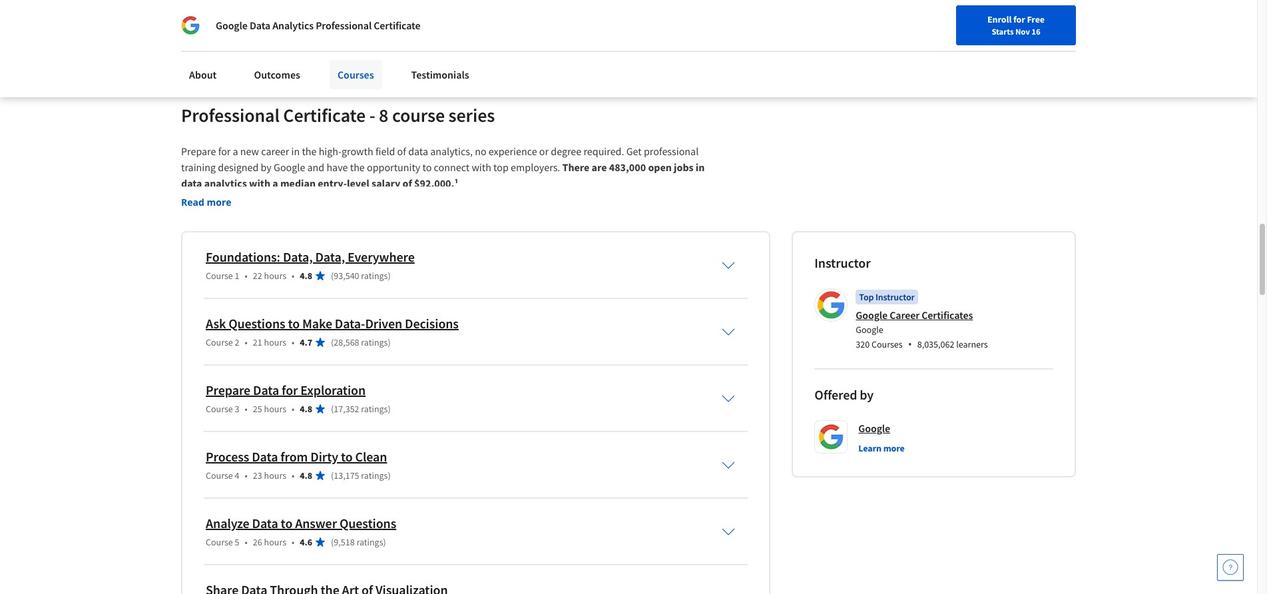 Task type: describe. For each thing, give the bounding box(es) containing it.
483,000
[[609, 160, 646, 174]]

course for process
[[206, 469, 233, 481]]

process data from dirty to clean link
[[206, 448, 387, 465]]

data-
[[335, 315, 365, 332]]

process
[[206, 448, 249, 465]]

( 17,352 ratings )
[[331, 403, 391, 415]]

4
[[235, 469, 239, 481]]

13,175
[[334, 469, 359, 481]]

read
[[181, 196, 204, 208]]

career for new
[[945, 15, 971, 27]]

outcomes link
[[246, 60, 308, 89]]

0 horizontal spatial questions
[[229, 315, 285, 332]]

5
[[235, 536, 239, 548]]

• right 4
[[245, 469, 248, 481]]

google left social at the top left of the page
[[216, 19, 248, 32]]

opportunity
[[367, 160, 420, 174]]

enroll
[[988, 13, 1012, 25]]

for for enroll
[[1014, 13, 1025, 25]]

level
[[347, 176, 370, 190]]

( for dirty
[[331, 469, 334, 481]]

in for growth
[[291, 144, 300, 158]]

learners
[[956, 338, 988, 350]]

professional
[[644, 144, 699, 158]]

share it on social media and in your performance review
[[204, 21, 453, 34]]

offered
[[815, 386, 857, 403]]

experience
[[489, 144, 537, 158]]

starts
[[992, 26, 1014, 37]]

of inside prepare for a new career in the high-growth field of data analytics, no experience or degree required. get professional training designed by google and have the opportunity to connect with top employers.
[[397, 144, 406, 158]]

learn
[[859, 442, 882, 454]]

$92,000.¹
[[414, 176, 458, 190]]

courses inside top instructor google career certificates google 320 courses • 8,035,062 learners
[[872, 338, 903, 350]]

media
[[282, 21, 310, 34]]

courses link
[[330, 60, 382, 89]]

26
[[253, 536, 262, 548]]

0 vertical spatial and
[[312, 21, 329, 34]]

( 28,568 ratings )
[[331, 336, 391, 348]]

salary
[[372, 176, 401, 190]]

find your new career
[[888, 15, 971, 27]]

0 horizontal spatial courses
[[338, 68, 374, 81]]

help center image
[[1223, 559, 1239, 575]]

data for prepare
[[253, 382, 279, 398]]

top
[[494, 160, 509, 174]]

field
[[376, 144, 395, 158]]

ratings for everywhere
[[361, 270, 388, 282]]

get
[[626, 144, 642, 158]]

from
[[281, 448, 308, 465]]

analyze data to answer questions link
[[206, 515, 396, 531]]

data for process
[[252, 448, 278, 465]]

foundations:
[[206, 248, 280, 265]]

0 vertical spatial the
[[302, 144, 317, 158]]

it
[[232, 21, 238, 34]]

17,352
[[334, 403, 359, 415]]

open
[[648, 160, 672, 174]]

• down foundations: data, data, everywhere link
[[292, 270, 295, 282]]

coursera career certificate image
[[824, 0, 1046, 74]]

0 vertical spatial professional
[[316, 19, 372, 32]]

more for learn more
[[883, 442, 905, 454]]

8,035,062
[[917, 338, 955, 350]]

offered by
[[815, 386, 874, 403]]

• inside top instructor google career certificates google 320 courses • 8,035,062 learners
[[908, 337, 912, 352]]

course 4 • 23 hours •
[[206, 469, 295, 481]]

ratings for answer
[[357, 536, 383, 548]]

and inside prepare for a new career in the high-growth field of data analytics, no experience or degree required. get professional training designed by google and have the opportunity to connect with top employers.
[[307, 160, 324, 174]]

0 horizontal spatial professional
[[181, 103, 280, 127]]

training
[[181, 160, 216, 174]]

0 horizontal spatial your
[[342, 21, 362, 34]]

23
[[253, 469, 262, 481]]

course 1 • 22 hours •
[[206, 270, 295, 282]]

prepare for a new career in the high-growth field of data analytics, no experience or degree required. get professional training designed by google and have the opportunity to connect with top employers.
[[181, 144, 701, 174]]

ratings for dirty
[[361, 469, 388, 481]]

foundations: data, data, everywhere link
[[206, 248, 415, 265]]

read more
[[181, 196, 231, 208]]

free
[[1027, 13, 1045, 25]]

• right 1
[[245, 270, 248, 282]]

google data analytics professional certificate
[[216, 19, 421, 32]]

google down top
[[856, 308, 888, 322]]

enroll for free starts nov 16
[[988, 13, 1045, 37]]

jobs
[[674, 160, 694, 174]]

1 vertical spatial questions
[[340, 515, 396, 531]]

( 13,175 ratings )
[[331, 469, 391, 481]]

25
[[253, 403, 262, 415]]

analyze data to answer questions
[[206, 515, 396, 531]]

( for everywhere
[[331, 270, 334, 282]]

answer
[[295, 515, 337, 531]]

prepare for prepare data for exploration
[[206, 382, 250, 398]]

0 horizontal spatial certificate
[[283, 103, 366, 127]]

1 data, from the left
[[283, 248, 313, 265]]

prepare for prepare for a new career in the high-growth field of data analytics, no experience or degree required. get professional training designed by google and have the opportunity to connect with top employers.
[[181, 144, 216, 158]]

decisions
[[405, 315, 459, 332]]

high-
[[319, 144, 342, 158]]

-
[[369, 103, 375, 127]]

0 vertical spatial in
[[331, 21, 340, 34]]

about
[[189, 68, 217, 81]]

google career certificates link
[[856, 308, 973, 322]]

hours for analyze
[[264, 536, 286, 548]]

21
[[253, 336, 262, 348]]

2
[[235, 336, 239, 348]]

find
[[888, 15, 905, 27]]

to up the 13,175
[[341, 448, 353, 465]]

hours for ask
[[264, 336, 286, 348]]

testimonials link
[[403, 60, 477, 89]]

about link
[[181, 60, 225, 89]]

to left make
[[288, 315, 300, 332]]

share
[[204, 21, 230, 34]]

foundations: data, data, everywhere
[[206, 248, 415, 265]]

google up learn in the bottom right of the page
[[859, 421, 890, 435]]

with inside prepare for a new career in the high-growth field of data analytics, no experience or degree required. get professional training designed by google and have the opportunity to connect with top employers.
[[472, 160, 491, 174]]

designed
[[218, 160, 259, 174]]

career
[[261, 144, 289, 158]]

• right 3
[[245, 403, 248, 415]]



Task type: vqa. For each thing, say whether or not it's contained in the screenshot.


Task type: locate. For each thing, give the bounding box(es) containing it.
1 vertical spatial courses
[[872, 338, 903, 350]]

a left new
[[233, 144, 238, 158]]

0 vertical spatial a
[[233, 144, 238, 158]]

make
[[302, 315, 332, 332]]

more inside read more button
[[207, 196, 231, 208]]

0 horizontal spatial by
[[261, 160, 272, 174]]

a left median
[[273, 176, 278, 190]]

in inside there are 483,000 open jobs in data analytics with a median entry-level salary of $92,000.¹
[[696, 160, 705, 174]]

1 vertical spatial in
[[291, 144, 300, 158]]

0 vertical spatial data
[[408, 144, 428, 158]]

2 horizontal spatial in
[[696, 160, 705, 174]]

instructor up top
[[815, 254, 871, 271]]

( down answer
[[331, 536, 334, 548]]

1 horizontal spatial a
[[273, 176, 278, 190]]

1 horizontal spatial for
[[282, 382, 298, 398]]

) right the 13,175
[[388, 469, 391, 481]]

3 course from the top
[[206, 403, 233, 415]]

course for foundations:
[[206, 270, 233, 282]]

your right find
[[907, 15, 924, 27]]

there
[[562, 160, 590, 174]]

2 hours from the top
[[264, 336, 286, 348]]

16
[[1032, 26, 1041, 37]]

• left the 4.7
[[292, 336, 295, 348]]

1 vertical spatial for
[[218, 144, 231, 158]]

course for prepare
[[206, 403, 233, 415]]

data up 23 at the bottom of page
[[252, 448, 278, 465]]

4.8 down prepare data for exploration link
[[300, 403, 312, 415]]

( down dirty
[[331, 469, 334, 481]]

for left exploration
[[282, 382, 298, 398]]

1 vertical spatial 4.8
[[300, 403, 312, 415]]

ratings
[[361, 270, 388, 282], [361, 336, 388, 348], [361, 403, 388, 415], [361, 469, 388, 481], [357, 536, 383, 548]]

1 horizontal spatial career
[[945, 15, 971, 27]]

3 ( from the top
[[331, 403, 334, 415]]

certificate up high-
[[283, 103, 366, 127]]

in right the media
[[331, 21, 340, 34]]

professional right the media
[[316, 19, 372, 32]]

• left 4.6 at the left bottom
[[292, 536, 295, 548]]

series
[[449, 103, 495, 127]]

ratings for exploration
[[361, 403, 388, 415]]

0 vertical spatial with
[[472, 160, 491, 174]]

) down driven
[[388, 336, 391, 348]]

0 vertical spatial career
[[945, 15, 971, 27]]

1 horizontal spatial certificate
[[374, 19, 421, 32]]

1 horizontal spatial with
[[472, 160, 491, 174]]

performance
[[364, 21, 421, 34]]

of inside there are 483,000 open jobs in data analytics with a median entry-level salary of $92,000.¹
[[403, 176, 412, 190]]

certificate left review
[[374, 19, 421, 32]]

career for google
[[890, 308, 920, 322]]

data for google
[[250, 19, 270, 32]]

ratings for make
[[361, 336, 388, 348]]

1 vertical spatial data
[[181, 176, 202, 190]]

outcomes
[[254, 68, 300, 81]]

0 horizontal spatial a
[[233, 144, 238, 158]]

93,540
[[334, 270, 359, 282]]

certificate
[[374, 19, 421, 32], [283, 103, 366, 127]]

2 4.8 from the top
[[300, 403, 312, 415]]

and right the media
[[312, 21, 329, 34]]

your
[[907, 15, 924, 27], [342, 21, 362, 34]]

9,518
[[334, 536, 355, 548]]

courses right 320
[[872, 338, 903, 350]]

connect
[[434, 160, 470, 174]]

ratings down everywhere
[[361, 270, 388, 282]]

) for process data from dirty to clean
[[388, 469, 391, 481]]

4.8 for from
[[300, 469, 312, 481]]

google career certificates image
[[817, 290, 846, 320]]

1 vertical spatial by
[[860, 386, 874, 403]]

• right 2 on the bottom of the page
[[245, 336, 248, 348]]

prepare
[[181, 144, 216, 158], [206, 382, 250, 398]]

english button
[[978, 0, 1058, 43]]

prepare data for exploration
[[206, 382, 366, 398]]

• right the 5
[[245, 536, 248, 548]]

course left 2 on the bottom of the page
[[206, 336, 233, 348]]

hours for process
[[264, 469, 286, 481]]

3
[[235, 403, 239, 415]]

1 vertical spatial career
[[890, 308, 920, 322]]

professional certificate - 8 course series
[[181, 103, 495, 127]]

2 vertical spatial for
[[282, 382, 298, 398]]

) right 17,352
[[388, 403, 391, 415]]

1 horizontal spatial the
[[350, 160, 365, 174]]

2 vertical spatial 4.8
[[300, 469, 312, 481]]

prepare up 3
[[206, 382, 250, 398]]

no
[[475, 144, 487, 158]]

top
[[859, 291, 874, 303]]

1 course from the top
[[206, 270, 233, 282]]

a inside there are 483,000 open jobs in data analytics with a median entry-level salary of $92,000.¹
[[273, 176, 278, 190]]

google up 320
[[856, 324, 884, 336]]

with
[[472, 160, 491, 174], [249, 176, 270, 190]]

your left performance
[[342, 21, 362, 34]]

more inside learn more button
[[883, 442, 905, 454]]

( for exploration
[[331, 403, 334, 415]]

google up median
[[274, 160, 305, 174]]

0 vertical spatial for
[[1014, 13, 1025, 25]]

career left certificates
[[890, 308, 920, 322]]

with down designed on the top
[[249, 176, 270, 190]]

data down training
[[181, 176, 202, 190]]

1 vertical spatial prepare
[[206, 382, 250, 398]]

data for analyze
[[252, 515, 278, 531]]

more down analytics
[[207, 196, 231, 208]]

find your new career link
[[881, 13, 978, 30]]

1 vertical spatial the
[[350, 160, 365, 174]]

hours right 23 at the bottom of page
[[264, 469, 286, 481]]

0 horizontal spatial data
[[181, 176, 202, 190]]

( for make
[[331, 336, 334, 348]]

4 ( from the top
[[331, 469, 334, 481]]

to up $92,000.¹
[[423, 160, 432, 174]]

5 hours from the top
[[264, 536, 286, 548]]

4.8 down foundations: data, data, everywhere link
[[300, 270, 312, 282]]

• down from
[[292, 469, 295, 481]]

in right jobs
[[696, 160, 705, 174]]

by
[[261, 160, 272, 174], [860, 386, 874, 403]]

4.8
[[300, 270, 312, 282], [300, 403, 312, 415], [300, 469, 312, 481]]

data up 26 on the left of the page
[[252, 515, 278, 531]]

more right learn in the bottom right of the page
[[883, 442, 905, 454]]

hours right 25
[[264, 403, 286, 415]]

1 4.8 from the top
[[300, 270, 312, 282]]

1 ( from the top
[[331, 270, 334, 282]]

0 horizontal spatial in
[[291, 144, 300, 158]]

0 horizontal spatial more
[[207, 196, 231, 208]]

to inside prepare for a new career in the high-growth field of data analytics, no experience or degree required. get professional training designed by google and have the opportunity to connect with top employers.
[[423, 160, 432, 174]]

( for answer
[[331, 536, 334, 548]]

read more button
[[181, 195, 231, 209]]

0 vertical spatial by
[[261, 160, 272, 174]]

(
[[331, 270, 334, 282], [331, 336, 334, 348], [331, 403, 334, 415], [331, 469, 334, 481], [331, 536, 334, 548]]

0 vertical spatial certificate
[[374, 19, 421, 32]]

0 horizontal spatial with
[[249, 176, 270, 190]]

prepare up training
[[181, 144, 216, 158]]

entry-
[[318, 176, 347, 190]]

hours right 21
[[264, 336, 286, 348]]

1 vertical spatial instructor
[[876, 291, 915, 303]]

0 vertical spatial instructor
[[815, 254, 871, 271]]

) down everywhere
[[388, 270, 391, 282]]

process data from dirty to clean
[[206, 448, 387, 465]]

questions
[[229, 315, 285, 332], [340, 515, 396, 531]]

ask questions to make data-driven decisions
[[206, 315, 459, 332]]

1 vertical spatial with
[[249, 176, 270, 190]]

ratings right 17,352
[[361, 403, 388, 415]]

hours for foundations:
[[264, 270, 286, 282]]

1 vertical spatial of
[[403, 176, 412, 190]]

exploration
[[301, 382, 366, 398]]

5 ( from the top
[[331, 536, 334, 548]]

1 horizontal spatial professional
[[316, 19, 372, 32]]

2 ( from the top
[[331, 336, 334, 348]]

1 vertical spatial more
[[883, 442, 905, 454]]

data
[[408, 144, 428, 158], [181, 176, 202, 190]]

by inside prepare for a new career in the high-growth field of data analytics, no experience or degree required. get professional training designed by google and have the opportunity to connect with top employers.
[[261, 160, 272, 174]]

2 horizontal spatial for
[[1014, 13, 1025, 25]]

are
[[592, 160, 607, 174]]

data, up 93,540
[[315, 248, 345, 265]]

with inside there are 483,000 open jobs in data analytics with a median entry-level salary of $92,000.¹
[[249, 176, 270, 190]]

data inside there are 483,000 open jobs in data analytics with a median entry-level salary of $92,000.¹
[[181, 176, 202, 190]]

instructor up google career certificates "link"
[[876, 291, 915, 303]]

1 horizontal spatial in
[[331, 21, 340, 34]]

nov
[[1016, 26, 1030, 37]]

testimonials
[[411, 68, 469, 81]]

a inside prepare for a new career in the high-growth field of data analytics, no experience or degree required. get professional training designed by google and have the opportunity to connect with top employers.
[[233, 144, 238, 158]]

to left answer
[[281, 515, 293, 531]]

0 vertical spatial questions
[[229, 315, 285, 332]]

( down ask questions to make data-driven decisions link at the bottom left
[[331, 336, 334, 348]]

course left 1
[[206, 270, 233, 282]]

1 horizontal spatial by
[[860, 386, 874, 403]]

( 93,540 ratings )
[[331, 270, 391, 282]]

employers.
[[511, 160, 560, 174]]

3 hours from the top
[[264, 403, 286, 415]]

hours
[[264, 270, 286, 282], [264, 336, 286, 348], [264, 403, 286, 415], [264, 469, 286, 481], [264, 536, 286, 548]]

1 horizontal spatial data,
[[315, 248, 345, 265]]

4.8 for data,
[[300, 270, 312, 282]]

career inside top instructor google career certificates google 320 courses • 8,035,062 learners
[[890, 308, 920, 322]]

median
[[280, 176, 316, 190]]

) for foundations: data, data, everywhere
[[388, 270, 391, 282]]

2 vertical spatial in
[[696, 160, 705, 174]]

career right new
[[945, 15, 971, 27]]

course for analyze
[[206, 536, 233, 548]]

prepare inside prepare for a new career in the high-growth field of data analytics, no experience or degree required. get professional training designed by google and have the opportunity to connect with top employers.
[[181, 144, 216, 158]]

1 hours from the top
[[264, 270, 286, 282]]

data,
[[283, 248, 313, 265], [315, 248, 345, 265]]

ratings right the 9,518
[[357, 536, 383, 548]]

hours right 22
[[264, 270, 286, 282]]

( 9,518 ratings )
[[331, 536, 386, 548]]

4.8 down process data from dirty to clean
[[300, 469, 312, 481]]

and left have
[[307, 160, 324, 174]]

or
[[539, 144, 549, 158]]

course left 3
[[206, 403, 233, 415]]

None search field
[[190, 8, 509, 35]]

analytics
[[204, 176, 247, 190]]

a
[[233, 144, 238, 158], [273, 176, 278, 190]]

•
[[245, 270, 248, 282], [292, 270, 295, 282], [245, 336, 248, 348], [292, 336, 295, 348], [908, 337, 912, 352], [245, 403, 248, 415], [292, 403, 295, 415], [245, 469, 248, 481], [292, 469, 295, 481], [245, 536, 248, 548], [292, 536, 295, 548]]

) for ask questions to make data-driven decisions
[[388, 336, 391, 348]]

for
[[1014, 13, 1025, 25], [218, 144, 231, 158], [282, 382, 298, 398]]

in
[[331, 21, 340, 34], [291, 144, 300, 158], [696, 160, 705, 174]]

data up opportunity at the top
[[408, 144, 428, 158]]

course for ask
[[206, 336, 233, 348]]

1 horizontal spatial questions
[[340, 515, 396, 531]]

with down no
[[472, 160, 491, 174]]

4.6
[[300, 536, 312, 548]]

data inside prepare for a new career in the high-growth field of data analytics, no experience or degree required. get professional training designed by google and have the opportunity to connect with top employers.
[[408, 144, 428, 158]]

required.
[[584, 144, 624, 158]]

4.8 for for
[[300, 403, 312, 415]]

) for prepare data for exploration
[[388, 403, 391, 415]]

0 horizontal spatial data,
[[283, 248, 313, 265]]

for for prepare
[[218, 144, 231, 158]]

4 hours from the top
[[264, 469, 286, 481]]

questions up 21
[[229, 315, 285, 332]]

dirty
[[311, 448, 338, 465]]

1 vertical spatial a
[[273, 176, 278, 190]]

google inside prepare for a new career in the high-growth field of data analytics, no experience or degree required. get professional training designed by google and have the opportunity to connect with top employers.
[[274, 160, 305, 174]]

) for analyze data to answer questions
[[383, 536, 386, 548]]

and
[[312, 21, 329, 34], [307, 160, 324, 174]]

) right the 9,518
[[383, 536, 386, 548]]

for inside prepare for a new career in the high-growth field of data analytics, no experience or degree required. get professional training designed by google and have the opportunity to connect with top employers.
[[218, 144, 231, 158]]

more for read more
[[207, 196, 231, 208]]

of right field
[[397, 144, 406, 158]]

data up 25
[[253, 382, 279, 398]]

the left high-
[[302, 144, 317, 158]]

1 horizontal spatial more
[[883, 442, 905, 454]]

certificates
[[922, 308, 973, 322]]

hours for prepare
[[264, 403, 286, 415]]

in for with
[[696, 160, 705, 174]]

• down prepare data for exploration
[[292, 403, 295, 415]]

5 course from the top
[[206, 536, 233, 548]]

0 vertical spatial 4.8
[[300, 270, 312, 282]]

( down exploration
[[331, 403, 334, 415]]

3 4.8 from the top
[[300, 469, 312, 481]]

0 horizontal spatial for
[[218, 144, 231, 158]]

english
[[1002, 15, 1034, 28]]

course left the 5
[[206, 536, 233, 548]]

analytics
[[273, 19, 314, 32]]

0 horizontal spatial the
[[302, 144, 317, 158]]

driven
[[365, 315, 402, 332]]

0 vertical spatial courses
[[338, 68, 374, 81]]

course 3 • 25 hours •
[[206, 403, 295, 415]]

0 horizontal spatial career
[[890, 308, 920, 322]]

0 horizontal spatial instructor
[[815, 254, 871, 271]]

growth
[[342, 144, 373, 158]]

1 horizontal spatial instructor
[[876, 291, 915, 303]]

everywhere
[[348, 248, 415, 265]]

for up nov
[[1014, 13, 1025, 25]]

learn more
[[859, 442, 905, 454]]

course 2 • 21 hours •
[[206, 336, 295, 348]]

instructor inside top instructor google career certificates google 320 courses • 8,035,062 learners
[[876, 291, 915, 303]]

1 vertical spatial and
[[307, 160, 324, 174]]

google link
[[859, 420, 890, 436]]

22
[[253, 270, 262, 282]]

ask
[[206, 315, 226, 332]]

for inside enroll for free starts nov 16
[[1014, 13, 1025, 25]]

professional up new
[[181, 103, 280, 127]]

1 vertical spatial certificate
[[283, 103, 366, 127]]

0 vertical spatial of
[[397, 144, 406, 158]]

course left 4
[[206, 469, 233, 481]]

the down the growth
[[350, 160, 365, 174]]

( down foundations: data, data, everywhere
[[331, 270, 334, 282]]

of
[[397, 144, 406, 158], [403, 176, 412, 190]]

analytics,
[[430, 144, 473, 158]]

courses up -
[[338, 68, 374, 81]]

ratings down clean
[[361, 469, 388, 481]]

ratings down driven
[[361, 336, 388, 348]]

by right offered
[[860, 386, 874, 403]]

in right career at left
[[291, 144, 300, 158]]

questions up ( 9,518 ratings )
[[340, 515, 396, 531]]

instructor
[[815, 254, 871, 271], [876, 291, 915, 303]]

1 horizontal spatial your
[[907, 15, 924, 27]]

analyze
[[206, 515, 249, 531]]

hours right 26 on the left of the page
[[264, 536, 286, 548]]

in inside prepare for a new career in the high-growth field of data analytics, no experience or degree required. get professional training designed by google and have the opportunity to connect with top employers.
[[291, 144, 300, 158]]

ask questions to make data-driven decisions link
[[206, 315, 459, 332]]

1 horizontal spatial data
[[408, 144, 428, 158]]

• left 8,035,062
[[908, 337, 912, 352]]

for up designed on the top
[[218, 144, 231, 158]]

social
[[254, 21, 280, 34]]

0 vertical spatial prepare
[[181, 144, 216, 158]]

1 horizontal spatial courses
[[872, 338, 903, 350]]

1
[[235, 270, 239, 282]]

data, up course 1 • 22 hours •
[[283, 248, 313, 265]]

4.7
[[300, 336, 312, 348]]

of down opportunity at the top
[[403, 176, 412, 190]]

1 vertical spatial professional
[[181, 103, 280, 127]]

data right it
[[250, 19, 270, 32]]

career
[[945, 15, 971, 27], [890, 308, 920, 322]]

by down career at left
[[261, 160, 272, 174]]

2 course from the top
[[206, 336, 233, 348]]

2 data, from the left
[[315, 248, 345, 265]]

google image
[[181, 16, 200, 35]]

0 vertical spatial more
[[207, 196, 231, 208]]

4 course from the top
[[206, 469, 233, 481]]



